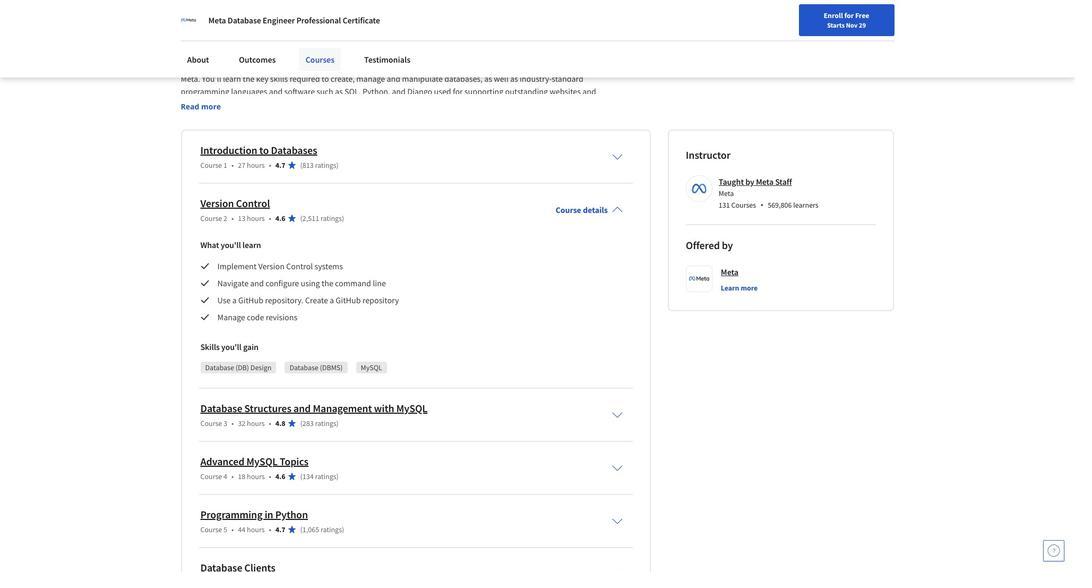 Task type: locate. For each thing, give the bounding box(es) containing it.
learn up implement
[[243, 240, 261, 250]]

4 hours from the top
[[247, 472, 265, 481]]

3
[[224, 419, 227, 428]]

industry-
[[475, 61, 508, 71], [520, 73, 552, 84]]

1 vertical spatial courses
[[732, 200, 756, 210]]

advanced
[[201, 455, 245, 468]]

4.6 for control
[[276, 213, 285, 223]]

starts
[[827, 21, 845, 29]]

• right 4 at bottom left
[[232, 472, 234, 481]]

1 vertical spatial control
[[286, 261, 313, 271]]

( down topics in the left bottom of the page
[[300, 472, 303, 481]]

ratings right 1,065
[[321, 525, 342, 534]]

) for database structures and management with mysql
[[337, 419, 339, 428]]

code
[[247, 312, 264, 322]]

by inside want to get started in the world of database engineering? this program is taught by industry-recognized experts at meta. you'll learn the key skills required to create, manage and manipulate databases, as well as industry-standard programming languages and software such as sql, python, and django used for supporting outstanding websites and apps like facebook, instagram and more.
[[465, 61, 474, 71]]

databases,
[[445, 73, 483, 84]]

1 4.7 from the top
[[276, 160, 285, 170]]

mysql right (dbms)
[[361, 363, 382, 372]]

websites
[[550, 86, 581, 97]]

create
[[305, 295, 328, 305]]

github up code
[[238, 295, 263, 305]]

4.7 for python
[[276, 525, 285, 534]]

( for mysql
[[300, 472, 303, 481]]

databases
[[271, 143, 317, 157]]

• right 13
[[269, 213, 271, 223]]

github
[[238, 295, 263, 305], [336, 295, 361, 305]]

course left 4 at bottom left
[[201, 472, 222, 481]]

enroll for free starts nov 29
[[824, 11, 870, 29]]

• right 5
[[232, 525, 234, 534]]

( for control
[[300, 213, 303, 223]]

banner navigation
[[8, 0, 299, 21]]

2 vertical spatial mysql
[[247, 455, 278, 468]]

1 vertical spatial certificate
[[262, 28, 328, 47]]

5 ( from the top
[[300, 525, 303, 534]]

control up navigate and configure using the command line
[[286, 261, 313, 271]]

0 horizontal spatial courses
[[306, 54, 335, 65]]

you'll for gain
[[221, 341, 242, 352]]

learn down started on the left top of the page
[[223, 73, 241, 84]]

is
[[433, 61, 438, 71]]

) right 2,511
[[342, 213, 344, 223]]

configure
[[266, 278, 299, 288]]

course left 3
[[201, 419, 222, 428]]

design
[[251, 363, 272, 372]]

18
[[238, 472, 246, 481]]

course 4 • 18 hours •
[[201, 472, 271, 481]]

0 horizontal spatial more
[[201, 101, 221, 111]]

learn inside want to get started in the world of database engineering? this program is taught by industry-recognized experts at meta. you'll learn the key skills required to create, manage and manipulate databases, as well as industry-standard programming languages and software such as sql, python, and django used for supporting outstanding websites and apps like facebook, instagram and more.
[[223, 73, 241, 84]]

industry- up well
[[475, 61, 508, 71]]

0 vertical spatial more
[[201, 101, 221, 111]]

ratings right 2,511
[[321, 213, 342, 223]]

free
[[856, 11, 870, 20]]

0 horizontal spatial github
[[238, 295, 263, 305]]

) right 134
[[337, 472, 339, 481]]

( down databases
[[300, 160, 303, 170]]

2 a from the left
[[330, 295, 334, 305]]

course
[[349, 28, 391, 47]]

meta
[[208, 15, 226, 25], [756, 176, 774, 187], [719, 189, 734, 198], [721, 267, 739, 277]]

meta left staff
[[756, 176, 774, 187]]

2 vertical spatial to
[[260, 143, 269, 157]]

course left 1
[[201, 160, 222, 170]]

learners
[[794, 200, 819, 210]]

3 ( from the top
[[300, 419, 303, 428]]

0 vertical spatial by
[[465, 61, 474, 71]]

courses inside taught by meta staff meta 131 courses • 569,806 learners
[[732, 200, 756, 210]]

as down create,
[[335, 86, 343, 97]]

1 horizontal spatial to
[[260, 143, 269, 157]]

2 horizontal spatial the
[[322, 278, 334, 288]]

0 horizontal spatial as
[[335, 86, 343, 97]]

hours right 27
[[247, 160, 265, 170]]

1 vertical spatial for
[[453, 86, 463, 97]]

1 horizontal spatial more
[[741, 283, 758, 293]]

1 horizontal spatial courses
[[732, 200, 756, 210]]

in
[[250, 61, 256, 71], [265, 508, 273, 521]]

to left get
[[201, 61, 208, 71]]

ratings for mysql
[[315, 472, 337, 481]]

industry- down recognized
[[520, 73, 552, 84]]

course 5 • 44 hours •
[[201, 525, 271, 534]]

a right use
[[232, 295, 237, 305]]

1 horizontal spatial industry-
[[520, 73, 552, 84]]

engineering?
[[337, 61, 382, 71]]

2 horizontal spatial mysql
[[397, 402, 428, 415]]

hours right 44
[[247, 525, 265, 534]]

hours right 18
[[247, 472, 265, 481]]

nov
[[846, 21, 858, 29]]

taught by meta staff meta 131 courses • 569,806 learners
[[719, 176, 819, 211]]

1 horizontal spatial control
[[286, 261, 313, 271]]

0 horizontal spatial a
[[232, 295, 237, 305]]

and left django
[[392, 86, 406, 97]]

professional
[[297, 15, 341, 25], [181, 28, 259, 47]]

1 vertical spatial industry-
[[520, 73, 552, 84]]

control up 13
[[236, 196, 270, 210]]

hours right 13
[[247, 213, 265, 223]]

) for introduction to databases
[[337, 160, 339, 170]]

0 vertical spatial you'll
[[221, 240, 241, 250]]

1 horizontal spatial learn
[[243, 240, 261, 250]]

1 vertical spatial professional
[[181, 28, 259, 47]]

1 vertical spatial the
[[243, 73, 255, 84]]

more inside button
[[201, 101, 221, 111]]

0 vertical spatial 4.7
[[276, 160, 285, 170]]

1 vertical spatial by
[[746, 176, 755, 187]]

1 hours from the top
[[247, 160, 265, 170]]

and right navigate
[[250, 278, 264, 288]]

sql,
[[345, 86, 361, 97]]

and down skills
[[269, 86, 283, 97]]

1 vertical spatial 4.6
[[276, 472, 285, 481]]

0 horizontal spatial learn
[[223, 73, 241, 84]]

database for structures
[[201, 402, 242, 415]]

advanced mysql topics
[[201, 455, 309, 468]]

navigate
[[218, 278, 249, 288]]

certificate
[[343, 15, 380, 25], [262, 28, 328, 47]]

-
[[331, 28, 336, 47]]

1 horizontal spatial mysql
[[361, 363, 382, 372]]

1 vertical spatial you'll
[[221, 341, 242, 352]]

) right 813
[[337, 160, 339, 170]]

0 vertical spatial version
[[201, 196, 234, 210]]

and right websites
[[583, 86, 596, 97]]

0 vertical spatial professional
[[297, 15, 341, 25]]

1,065
[[303, 525, 319, 534]]

you'll left gain
[[221, 341, 242, 352]]

283
[[303, 419, 314, 428]]

1 vertical spatial 4.7
[[276, 525, 285, 534]]

by right taught
[[746, 176, 755, 187]]

4.7
[[276, 160, 285, 170], [276, 525, 285, 534]]

0 horizontal spatial professional
[[181, 28, 259, 47]]

in right started on the left top of the page
[[250, 61, 256, 71]]

1 a from the left
[[232, 295, 237, 305]]

0 vertical spatial to
[[201, 61, 208, 71]]

courses right 131
[[732, 200, 756, 210]]

1 horizontal spatial version
[[258, 261, 285, 271]]

( down database structures and management with mysql link
[[300, 419, 303, 428]]

by inside taught by meta staff meta 131 courses • 569,806 learners
[[746, 176, 755, 187]]

professional up professional certificate - 9 course series
[[297, 15, 341, 25]]

0 horizontal spatial to
[[201, 61, 208, 71]]

database for (dbms)
[[290, 363, 319, 372]]

certificate up course
[[343, 15, 380, 25]]

4.6 down topics in the left bottom of the page
[[276, 472, 285, 481]]

( down python
[[300, 525, 303, 534]]

testimonials
[[364, 54, 411, 65]]

manipulate
[[402, 73, 443, 84]]

1 horizontal spatial by
[[722, 238, 733, 252]]

) for advanced mysql topics
[[337, 472, 339, 481]]

by right offered in the right of the page
[[722, 238, 733, 252]]

0 vertical spatial industry-
[[475, 61, 508, 71]]

course
[[201, 160, 222, 170], [556, 204, 582, 215], [201, 213, 222, 223], [201, 419, 222, 428], [201, 472, 222, 481], [201, 525, 222, 534]]

27
[[238, 160, 246, 170]]

for down databases,
[[453, 86, 463, 97]]

mysql up course 4 • 18 hours •
[[247, 455, 278, 468]]

the down systems
[[322, 278, 334, 288]]

1 ( from the top
[[300, 160, 303, 170]]

1
[[224, 160, 227, 170]]

0 horizontal spatial certificate
[[262, 28, 328, 47]]

hours for in
[[247, 525, 265, 534]]

4.7 down databases
[[276, 160, 285, 170]]

at
[[576, 61, 583, 71]]

recognized
[[508, 61, 546, 71]]

None search field
[[151, 28, 406, 49]]

1 horizontal spatial github
[[336, 295, 361, 305]]

as left well
[[485, 73, 492, 84]]

2 horizontal spatial by
[[746, 176, 755, 187]]

1 horizontal spatial a
[[330, 295, 334, 305]]

4.7 for databases
[[276, 160, 285, 170]]

• right 1
[[232, 160, 234, 170]]

you'll right what
[[221, 240, 241, 250]]

0 vertical spatial courses
[[306, 54, 335, 65]]

as right well
[[510, 73, 518, 84]]

more inside button
[[741, 283, 758, 293]]

ratings right 283
[[315, 419, 337, 428]]

outstanding
[[505, 86, 548, 97]]

mysql right with
[[397, 402, 428, 415]]

to left databases
[[260, 143, 269, 157]]

more
[[201, 101, 221, 111], [741, 283, 758, 293]]

for up nov
[[845, 11, 854, 20]]

course for version control
[[201, 213, 222, 223]]

program
[[400, 61, 431, 71]]

0 vertical spatial control
[[236, 196, 270, 210]]

2 github from the left
[[336, 295, 361, 305]]

2 ( from the top
[[300, 213, 303, 223]]

1 vertical spatial more
[[741, 283, 758, 293]]

( for to
[[300, 160, 303, 170]]

2 4.7 from the top
[[276, 525, 285, 534]]

courses right the "of"
[[306, 54, 335, 65]]

0 vertical spatial mysql
[[361, 363, 382, 372]]

1 4.6 from the top
[[276, 213, 285, 223]]

professional certificate - 9 course series
[[181, 28, 431, 47]]

find
[[781, 33, 794, 43]]

1 vertical spatial version
[[258, 261, 285, 271]]

meta up learn
[[721, 267, 739, 277]]

in left python
[[265, 508, 273, 521]]

0 horizontal spatial version
[[201, 196, 234, 210]]

and down software on the top of page
[[290, 99, 303, 109]]

) right 1,065
[[342, 525, 344, 534]]

database left engineer
[[228, 15, 261, 25]]

version up configure
[[258, 261, 285, 271]]

134
[[303, 472, 314, 481]]

( up implement version control systems
[[300, 213, 303, 223]]

ratings for control
[[321, 213, 342, 223]]

to up "such"
[[322, 73, 329, 84]]

programming
[[201, 508, 263, 521]]

1 vertical spatial mysql
[[397, 402, 428, 415]]

manage
[[357, 73, 385, 84]]

world
[[271, 61, 292, 71]]

3 hours from the top
[[247, 419, 265, 428]]

ratings for to
[[315, 160, 337, 170]]

0 vertical spatial for
[[845, 11, 854, 20]]

2 horizontal spatial to
[[322, 73, 329, 84]]

you'll
[[221, 240, 241, 250], [221, 341, 242, 352]]

certificate down the meta database engineer professional certificate
[[262, 28, 328, 47]]

meta.
[[181, 73, 200, 84]]

0 vertical spatial certificate
[[343, 15, 380, 25]]

course left 5
[[201, 525, 222, 534]]

2
[[224, 213, 227, 223]]

1 horizontal spatial for
[[845, 11, 854, 20]]

course inside dropdown button
[[556, 204, 582, 215]]

the up languages
[[243, 73, 255, 84]]

for inside want to get started in the world of database engineering? this program is taught by industry-recognized experts at meta. you'll learn the key skills required to create, manage and manipulate databases, as well as industry-standard programming languages and software such as sql, python, and django used for supporting outstanding websites and apps like facebook, instagram and more.
[[453, 86, 463, 97]]

python
[[275, 508, 308, 521]]

0 vertical spatial 4.6
[[276, 213, 285, 223]]

( for structures
[[300, 419, 303, 428]]

course left details
[[556, 204, 582, 215]]

4.6 for mysql
[[276, 472, 285, 481]]

the up the key in the top of the page
[[258, 61, 270, 71]]

revisions
[[266, 312, 298, 322]]

topics
[[280, 455, 309, 468]]

ratings right 813
[[315, 160, 337, 170]]

series
[[394, 28, 431, 47]]

by up databases,
[[465, 61, 474, 71]]

meta database engineer professional certificate
[[208, 15, 380, 25]]

navigate and configure using the command line
[[218, 278, 388, 288]]

meta image
[[181, 13, 196, 28]]

software
[[284, 86, 315, 97]]

• down introduction to databases
[[269, 160, 271, 170]]

offered
[[686, 238, 720, 252]]

what
[[201, 240, 219, 250]]

engineer
[[263, 15, 295, 25]]

2 4.6 from the top
[[276, 472, 285, 481]]

to
[[201, 61, 208, 71], [322, 73, 329, 84], [260, 143, 269, 157]]

1 horizontal spatial as
[[485, 73, 492, 84]]

professional up get
[[181, 28, 259, 47]]

0 vertical spatial learn
[[223, 73, 241, 84]]

taught
[[719, 176, 744, 187]]

database left (dbms)
[[290, 363, 319, 372]]

1 horizontal spatial in
[[265, 508, 273, 521]]

2,511
[[303, 213, 319, 223]]

• left 569,806
[[761, 199, 764, 211]]

0 horizontal spatial in
[[250, 61, 256, 71]]

enroll
[[824, 11, 843, 20]]

and up 283
[[294, 402, 311, 415]]

2 vertical spatial by
[[722, 238, 733, 252]]

( 283 ratings )
[[300, 419, 339, 428]]

github down command
[[336, 295, 361, 305]]

by for offered by
[[722, 238, 733, 252]]

more for learn more
[[741, 283, 758, 293]]

a right create
[[330, 295, 334, 305]]

0 horizontal spatial by
[[465, 61, 474, 71]]

4.6 left 2,511
[[276, 213, 285, 223]]

by
[[465, 61, 474, 71], [746, 176, 755, 187], [722, 238, 733, 252]]

1 horizontal spatial the
[[258, 61, 270, 71]]

course 2 • 13 hours •
[[201, 213, 271, 223]]

more down programming
[[201, 101, 221, 111]]

( 134 ratings )
[[300, 472, 339, 481]]

ratings for in
[[321, 525, 342, 534]]

0 vertical spatial in
[[250, 61, 256, 71]]

4.7 down python
[[276, 525, 285, 534]]

0 horizontal spatial for
[[453, 86, 463, 97]]

more right learn
[[741, 283, 758, 293]]

about
[[187, 54, 209, 65]]

hours right 32
[[247, 419, 265, 428]]

) down the management
[[337, 419, 339, 428]]

database up 3
[[201, 402, 242, 415]]

course for database structures and management with mysql
[[201, 419, 222, 428]]

32
[[238, 419, 246, 428]]

4 ( from the top
[[300, 472, 303, 481]]

1 vertical spatial to
[[322, 73, 329, 84]]

course left 2
[[201, 213, 222, 223]]

database left (db)
[[205, 363, 234, 372]]

meta link
[[721, 266, 739, 278]]

5 hours from the top
[[247, 525, 265, 534]]

ratings right 134
[[315, 472, 337, 481]]

2 hours from the top
[[247, 213, 265, 223]]

44
[[238, 525, 246, 534]]

gain
[[243, 341, 259, 352]]

repository.
[[265, 295, 304, 305]]

version up 2
[[201, 196, 234, 210]]

this
[[384, 61, 399, 71]]



Task type: describe. For each thing, give the bounding box(es) containing it.
you'll for learn
[[221, 240, 241, 250]]

implement version control systems
[[218, 261, 345, 271]]

and down this
[[387, 73, 401, 84]]

skills
[[270, 73, 288, 84]]

database (dbms)
[[290, 363, 343, 372]]

database for (db)
[[205, 363, 234, 372]]

using
[[301, 278, 320, 288]]

(db)
[[236, 363, 249, 372]]

1 vertical spatial learn
[[243, 240, 261, 250]]

• down programming in python link
[[269, 525, 271, 534]]

help center image
[[1048, 544, 1061, 557]]

( for in
[[300, 525, 303, 534]]

0 vertical spatial the
[[258, 61, 270, 71]]

4
[[224, 472, 227, 481]]

with
[[374, 402, 394, 415]]

outcomes link
[[233, 48, 282, 71]]

programming in python link
[[201, 508, 308, 521]]

want
[[181, 61, 199, 71]]

database structures and management with mysql link
[[201, 402, 428, 415]]

repository
[[363, 295, 399, 305]]

ratings for structures
[[315, 419, 337, 428]]

manage code revisions
[[218, 312, 298, 322]]

more for read more
[[201, 101, 221, 111]]

introduction to databases link
[[201, 143, 317, 157]]

structures
[[244, 402, 292, 415]]

0 horizontal spatial the
[[243, 73, 255, 84]]

read more button
[[181, 101, 221, 112]]

2 vertical spatial the
[[322, 278, 334, 288]]

29
[[859, 21, 866, 29]]

course 3 • 32 hours •
[[201, 419, 271, 428]]

english button
[[853, 21, 917, 56]]

get
[[210, 61, 221, 71]]

hours for mysql
[[247, 472, 265, 481]]

hours for structures
[[247, 419, 265, 428]]

languages
[[231, 86, 267, 97]]

( 1,065 ratings )
[[300, 525, 344, 534]]

131
[[719, 200, 730, 210]]

1 horizontal spatial professional
[[297, 15, 341, 25]]

english
[[872, 33, 898, 44]]

learn
[[721, 283, 740, 293]]

learn more button
[[721, 283, 758, 293]]

django
[[407, 86, 433, 97]]

career
[[827, 33, 847, 43]]

) for version control
[[342, 213, 344, 223]]

facebook,
[[214, 99, 251, 109]]

version control
[[201, 196, 270, 210]]

• right 3
[[232, 419, 234, 428]]

create,
[[331, 73, 355, 84]]

read
[[181, 101, 199, 111]]

569,806
[[768, 200, 792, 210]]

like
[[200, 99, 212, 109]]

2 horizontal spatial as
[[510, 73, 518, 84]]

of
[[294, 61, 301, 71]]

use
[[218, 295, 231, 305]]

1 github from the left
[[238, 295, 263, 305]]

well
[[494, 73, 509, 84]]

) for programming in python
[[342, 525, 344, 534]]

hours for control
[[247, 213, 265, 223]]

0 horizontal spatial control
[[236, 196, 270, 210]]

813
[[303, 160, 314, 170]]

use a github repository. create a github repository
[[218, 295, 399, 305]]

read more
[[181, 101, 221, 111]]

course for introduction to databases
[[201, 160, 222, 170]]

for inside enroll for free starts nov 29
[[845, 11, 854, 20]]

by for taught by meta staff meta 131 courses • 569,806 learners
[[746, 176, 755, 187]]

more.
[[305, 99, 326, 109]]

you'll
[[202, 73, 221, 84]]

version control link
[[201, 196, 270, 210]]

in inside want to get started in the world of database engineering? this program is taught by industry-recognized experts at meta. you'll learn the key skills required to create, manage and manipulate databases, as well as industry-standard programming languages and software such as sql, python, and django used for supporting outstanding websites and apps like facebook, instagram and more.
[[250, 61, 256, 71]]

to for get
[[201, 61, 208, 71]]

used
[[434, 86, 451, 97]]

4.8
[[276, 419, 285, 428]]

to for databases
[[260, 143, 269, 157]]

introduction
[[201, 143, 257, 157]]

key
[[256, 73, 269, 84]]

• down advanced mysql topics
[[269, 472, 271, 481]]

hours for to
[[247, 160, 265, 170]]

systems
[[315, 261, 343, 271]]

learn more
[[721, 283, 758, 293]]

implement
[[218, 261, 257, 271]]

coursera career certificate image
[[694, 0, 871, 4]]

course for programming in python
[[201, 525, 222, 534]]

started
[[223, 61, 248, 71]]

taught by meta staff image
[[688, 177, 711, 200]]

skills
[[201, 341, 220, 352]]

programming
[[181, 86, 229, 97]]

course for advanced mysql topics
[[201, 472, 222, 481]]

your
[[796, 33, 810, 43]]

5
[[224, 525, 227, 534]]

1 horizontal spatial certificate
[[343, 15, 380, 25]]

required
[[290, 73, 320, 84]]

0 horizontal spatial mysql
[[247, 455, 278, 468]]

0 horizontal spatial industry-
[[475, 61, 508, 71]]

testimonials link
[[358, 48, 417, 71]]

database (db) design
[[205, 363, 272, 372]]

outcomes
[[239, 54, 276, 65]]

meta up 131
[[719, 189, 734, 198]]

• right 2
[[232, 213, 234, 223]]

line
[[373, 278, 386, 288]]

advanced mysql topics link
[[201, 455, 309, 468]]

1 vertical spatial in
[[265, 508, 273, 521]]

13
[[238, 213, 246, 223]]

about link
[[181, 48, 216, 71]]

meta right meta image
[[208, 15, 226, 25]]

details
[[583, 204, 608, 215]]

experts
[[548, 61, 574, 71]]

skills you'll gain
[[201, 341, 259, 352]]

new
[[812, 33, 825, 43]]

• left the 4.8
[[269, 419, 271, 428]]

want to get started in the world of database engineering? this program is taught by industry-recognized experts at meta. you'll learn the key skills required to create, manage and manipulate databases, as well as industry-standard programming languages and software such as sql, python, and django used for supporting outstanding websites and apps like facebook, instagram and more.
[[181, 61, 598, 109]]

• inside taught by meta staff meta 131 courses • 569,806 learners
[[761, 199, 764, 211]]



Task type: vqa. For each thing, say whether or not it's contained in the screenshot.


